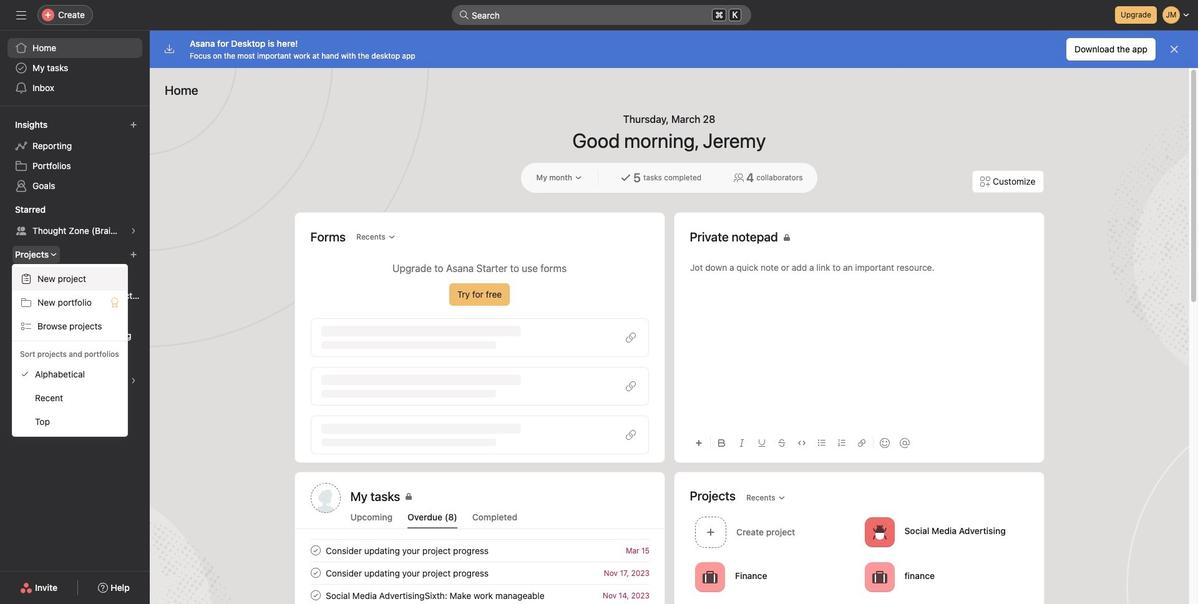 Task type: vqa. For each thing, say whether or not it's contained in the screenshot.
See details, Thought Zone (Brainstorm Space) Icon associated with Starred element
yes



Task type: locate. For each thing, give the bounding box(es) containing it.
None field
[[452, 5, 751, 25]]

mark complete checkbox up mark complete option
[[308, 543, 323, 558]]

see details, thought zone (brainstorm space) image
[[130, 377, 137, 384]]

toolbar
[[690, 429, 1028, 457]]

briefcase image
[[702, 569, 717, 584], [872, 569, 887, 584]]

insights element
[[0, 114, 150, 198]]

list item
[[690, 513, 859, 551], [295, 539, 664, 562], [295, 562, 664, 584], [295, 584, 664, 604]]

Mark complete checkbox
[[308, 543, 323, 558], [308, 588, 323, 603]]

0 vertical spatial mark complete image
[[308, 543, 323, 558]]

1 horizontal spatial briefcase image
[[872, 569, 887, 584]]

2 briefcase image from the left
[[872, 569, 887, 584]]

2 mark complete image from the top
[[308, 565, 323, 580]]

1 vertical spatial mark complete checkbox
[[308, 588, 323, 603]]

starred element
[[0, 198, 150, 243]]

add profile photo image
[[310, 483, 340, 513]]

1 vertical spatial mark complete image
[[308, 565, 323, 580]]

1 mark complete checkbox from the top
[[308, 543, 323, 558]]

see details, thought zone (brainstorm space) image
[[130, 227, 137, 235]]

numbered list image
[[838, 439, 845, 447]]

dismiss image
[[1170, 44, 1179, 54]]

3 mark complete image from the top
[[308, 588, 323, 603]]

0 vertical spatial mark complete checkbox
[[308, 543, 323, 558]]

mark complete checkbox down mark complete option
[[308, 588, 323, 603]]

0 horizontal spatial briefcase image
[[702, 569, 717, 584]]

2 vertical spatial mark complete image
[[308, 588, 323, 603]]

bug image
[[872, 525, 887, 540]]

new insights image
[[130, 121, 137, 129]]

1 mark complete image from the top
[[308, 543, 323, 558]]

menu item
[[12, 267, 127, 291]]

mark complete image
[[308, 543, 323, 558], [308, 565, 323, 580], [308, 588, 323, 603]]

hide sidebar image
[[16, 10, 26, 20]]

strikethrough image
[[778, 439, 785, 447]]

code image
[[798, 439, 805, 447]]



Task type: describe. For each thing, give the bounding box(es) containing it.
mark complete image for mark complete option
[[308, 565, 323, 580]]

mark complete image for 1st mark complete checkbox from the bottom of the page
[[308, 588, 323, 603]]

global element
[[0, 31, 150, 105]]

link image
[[858, 439, 865, 447]]

collapse section image
[[1, 354, 11, 364]]

new project or portfolio image
[[130, 251, 137, 258]]

insert an object image
[[695, 439, 702, 447]]

prominent image
[[459, 10, 469, 20]]

bold image
[[718, 439, 725, 447]]

underline image
[[758, 439, 765, 447]]

teams element
[[0, 348, 150, 393]]

2 mark complete checkbox from the top
[[308, 588, 323, 603]]

mark complete image for first mark complete checkbox
[[308, 543, 323, 558]]

projects element
[[0, 243, 150, 348]]

1 briefcase image from the left
[[702, 569, 717, 584]]

Search tasks, projects, and more text field
[[452, 5, 751, 25]]

italics image
[[738, 439, 745, 447]]

Mark complete checkbox
[[308, 565, 323, 580]]

at mention image
[[900, 438, 910, 448]]

bulleted list image
[[818, 439, 825, 447]]



